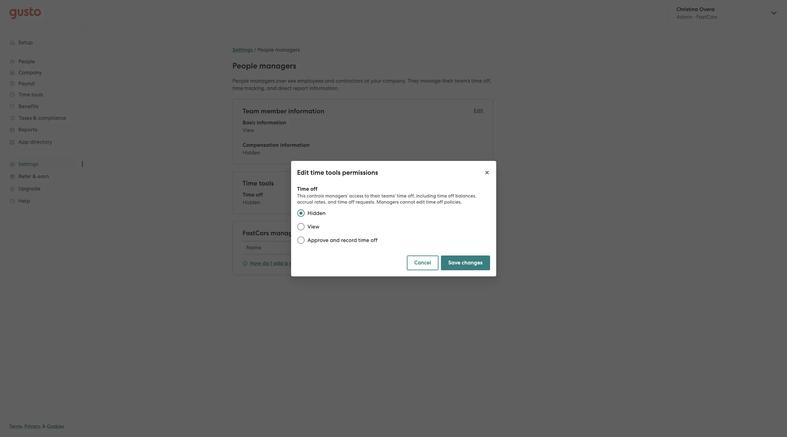 Task type: vqa. For each thing, say whether or not it's contained in the screenshot.
Cookies
yes



Task type: describe. For each thing, give the bounding box(es) containing it.
company.
[[383, 78, 407, 84]]

manage
[[421, 78, 441, 84]]

help
[[18, 198, 30, 204]]

time for time tools
[[243, 180, 258, 188]]

contractors
[[336, 78, 363, 84]]

time up policies. at the top
[[438, 193, 447, 199]]

managers for fastcars managers
[[271, 229, 302, 237]]

help link
[[6, 196, 77, 207]]

off right record
[[371, 237, 378, 243]]

privacy link
[[24, 424, 40, 429]]

time for time off hidden
[[243, 192, 255, 198]]

gusto navigation element
[[0, 26, 83, 217]]

compensation information element
[[243, 142, 484, 156]]

tools inside dialog
[[326, 169, 341, 177]]

controls
[[307, 193, 324, 199]]

reports link
[[6, 124, 77, 135]]

save changes
[[449, 260, 483, 266]]

employees
[[298, 78, 324, 84]]

2 , from the left
[[40, 424, 41, 429]]

requests.
[[356, 199, 376, 205]]

0 vertical spatial information
[[289, 107, 325, 115]]

information.
[[310, 85, 339, 91]]

setup link
[[6, 37, 77, 48]]

this
[[297, 193, 306, 199]]

information for basic information
[[257, 120, 287, 126]]

terms , privacy , & cookies
[[9, 424, 64, 429]]

off, inside time off this controls managers' access to their teams' time off, including time off balances, accrual rates, and time off requests. managers cannot edit time off policies.
[[408, 193, 415, 199]]

managers for people managers
[[260, 61, 297, 71]]

people managers over see employees and contractors at your company. they manage their team's time off, time tracking, and direct report information. group
[[233, 77, 494, 92]]

at
[[365, 78, 370, 84]]

reports
[[18, 127, 37, 133]]

fastcars
[[243, 229, 269, 237]]

hidden inside "edit time tools permissions" dialog
[[308, 210, 326, 216]]

list for team member information group
[[243, 119, 484, 156]]

basic
[[243, 120, 256, 126]]

people managers over see employees and contractors at your company. they manage their team's time off, time tracking, and direct report information.
[[233, 78, 492, 91]]

add
[[274, 260, 284, 267]]

changes
[[462, 260, 483, 266]]

time off this controls managers' access to their teams' time off, including time off balances, accrual rates, and time off requests. managers cannot edit time off policies.
[[297, 186, 477, 205]]

their inside people managers over see employees and contractors at your company. they manage their team's time off, time tracking, and direct report information.
[[443, 78, 454, 84]]

time tools group
[[243, 179, 484, 206]]

access
[[350, 193, 364, 199]]

report
[[293, 85, 308, 91]]

0 vertical spatial settings link
[[233, 47, 253, 53]]

fastcars managers group
[[243, 229, 484, 267]]

off up controls
[[311, 186, 318, 192]]

time down the including
[[427, 199, 436, 205]]

compensation
[[243, 142, 279, 148]]

directory
[[30, 139, 52, 145]]

cookies button
[[47, 423, 64, 430]]

team
[[243, 107, 260, 115]]

save
[[449, 260, 461, 266]]

Hidden radio
[[294, 206, 308, 220]]

off left policies. at the top
[[437, 199, 444, 205]]

rates,
[[315, 199, 327, 205]]

team's
[[455, 78, 471, 84]]

do
[[263, 260, 269, 267]]

1 , from the left
[[22, 424, 23, 429]]

people inside settings / people managers
[[258, 47, 274, 53]]

time up the cannot
[[397, 193, 407, 199]]

& inside refer & earn link
[[33, 173, 36, 180]]

list for gusto navigation element
[[0, 56, 83, 207]]

basic information view
[[243, 120, 287, 133]]

off, inside people managers over see employees and contractors at your company. they manage their team's time off, time tracking, and direct report information.
[[484, 78, 492, 84]]

settings for settings
[[18, 161, 38, 167]]

settings / people managers
[[233, 47, 300, 53]]

how do i add a manager? button
[[243, 260, 315, 267]]

teams'
[[382, 193, 396, 199]]

basic information element
[[243, 119, 484, 138]]

cancel
[[415, 260, 432, 266]]

permissions
[[343, 169, 378, 177]]

1 horizontal spatial &
[[42, 424, 46, 429]]

tracking,
[[245, 85, 266, 91]]

people for people managers
[[233, 61, 258, 71]]

time tools
[[243, 180, 274, 188]]

approve
[[308, 237, 329, 243]]



Task type: locate. For each thing, give the bounding box(es) containing it.
1 vertical spatial people
[[233, 61, 258, 71]]

off, right team's
[[484, 78, 492, 84]]

1 vertical spatial off,
[[408, 193, 415, 199]]

refer & earn link
[[6, 171, 77, 182]]

view inside basic information view
[[243, 127, 255, 133]]

off down time tools
[[256, 192, 263, 198]]

View radio
[[294, 220, 308, 233]]

0 vertical spatial edit
[[474, 108, 484, 114]]

cookies
[[47, 424, 64, 429]]

edit for edit
[[474, 108, 484, 114]]

people for people managers over see employees and contractors at your company. they manage their team's time off, time tracking, and direct report information.
[[233, 78, 249, 84]]

1 vertical spatial settings link
[[6, 159, 77, 170]]

managers
[[276, 47, 300, 53], [260, 61, 297, 71], [251, 78, 275, 84], [271, 229, 302, 237]]

hidden down "rates,"
[[308, 210, 326, 216]]

save changes button
[[441, 256, 490, 270]]

manager?
[[290, 260, 315, 267]]

home image
[[9, 7, 41, 19]]

time off hidden
[[243, 192, 263, 206]]

0 horizontal spatial off,
[[408, 193, 415, 199]]

terms link
[[9, 424, 22, 429]]

name
[[247, 245, 262, 251]]

0 horizontal spatial settings link
[[6, 159, 77, 170]]

app
[[18, 139, 29, 145]]

list containing benefits
[[0, 56, 83, 207]]

managers inside settings / people managers
[[276, 47, 300, 53]]

hidden inside time off hidden
[[243, 200, 261, 206]]

edit time tools permissions dialog
[[291, 161, 497, 277]]

cancel button
[[407, 256, 439, 270]]

they
[[408, 78, 420, 84]]

managers
[[377, 199, 399, 205]]

including
[[417, 193, 437, 199]]

off, up the cannot
[[408, 193, 415, 199]]

settings for settings / people managers
[[233, 47, 253, 53]]

2 vertical spatial people
[[233, 78, 249, 84]]

their inside time off this controls managers' access to their teams' time off, including time off balances, accrual rates, and time off requests. managers cannot edit time off policies.
[[371, 193, 381, 199]]

& left earn
[[33, 173, 36, 180]]

/
[[254, 47, 257, 53]]

0 horizontal spatial edit
[[297, 169, 309, 177]]

their right to
[[371, 193, 381, 199]]

terms
[[9, 424, 22, 429]]

time inside time off hidden
[[243, 192, 255, 198]]

over
[[276, 78, 287, 84]]

&
[[33, 173, 36, 180], [42, 424, 46, 429]]

your
[[371, 78, 382, 84]]

off
[[311, 186, 318, 192], [256, 192, 263, 198], [449, 193, 455, 199], [349, 199, 355, 205], [437, 199, 444, 205], [371, 237, 378, 243]]

setup
[[18, 39, 33, 45]]

people up tracking,
[[233, 78, 249, 84]]

0 horizontal spatial list
[[0, 56, 83, 207]]

information inside basic information view
[[257, 120, 287, 126]]

& left cookies
[[42, 424, 46, 429]]

edit inside "edit time tools permissions" dialog
[[297, 169, 309, 177]]

0 vertical spatial hidden
[[243, 150, 261, 156]]

i
[[271, 260, 272, 267]]

member
[[261, 107, 287, 115]]

1 horizontal spatial view
[[308, 224, 320, 230]]

view up approve
[[308, 224, 320, 230]]

2 vertical spatial hidden
[[308, 210, 326, 216]]

hidden
[[243, 150, 261, 156], [243, 200, 261, 206], [308, 210, 326, 216]]

Approve and record time off radio
[[294, 233, 308, 247]]

managers up over
[[260, 61, 297, 71]]

managers inside group
[[271, 229, 302, 237]]

people down "/"
[[233, 61, 258, 71]]

1 vertical spatial &
[[42, 424, 46, 429]]

off inside time off hidden
[[256, 192, 263, 198]]

0 vertical spatial off,
[[484, 78, 492, 84]]

1 horizontal spatial ,
[[40, 424, 41, 429]]

tools up time off hidden
[[259, 180, 274, 188]]

time for time off this controls managers' access to their teams' time off, including time off balances, accrual rates, and time off requests. managers cannot edit time off policies.
[[297, 186, 309, 192]]

0 vertical spatial view
[[243, 127, 255, 133]]

managers'
[[325, 193, 348, 199]]

0 horizontal spatial view
[[243, 127, 255, 133]]

time left tracking,
[[233, 85, 243, 91]]

and down over
[[267, 85, 277, 91]]

a
[[285, 260, 288, 267]]

people right "/"
[[258, 47, 274, 53]]

cannot
[[400, 199, 416, 205]]

hidden for time
[[243, 200, 261, 206]]

1 vertical spatial hidden
[[243, 200, 261, 206]]

account menu element
[[669, 0, 779, 26]]

and inside time off this controls managers' access to their teams' time off, including time off balances, accrual rates, and time off requests. managers cannot edit time off policies.
[[328, 199, 337, 205]]

edit time tools permissions
[[297, 169, 378, 177]]

view inside "edit time tools permissions" dialog
[[308, 224, 320, 230]]

managers for people managers over see employees and contractors at your company. they manage their team's time off, time tracking, and direct report information.
[[251, 78, 275, 84]]

list
[[0, 56, 83, 207], [243, 119, 484, 156]]

team member information group
[[243, 107, 484, 156]]

, left cookies
[[40, 424, 41, 429]]

1 horizontal spatial edit
[[474, 108, 484, 114]]

0 vertical spatial tools
[[326, 169, 341, 177]]

0 horizontal spatial tools
[[259, 180, 274, 188]]

information for compensation information
[[280, 142, 310, 148]]

compensation information hidden
[[243, 142, 310, 156]]

direct
[[278, 85, 292, 91]]

benefits
[[18, 103, 38, 109]]

record
[[341, 237, 357, 243]]

1 horizontal spatial tools
[[326, 169, 341, 177]]

tools
[[326, 169, 341, 177], [259, 180, 274, 188]]

time down managers'
[[338, 199, 348, 205]]

and left record
[[330, 237, 340, 243]]

settings
[[233, 47, 253, 53], [18, 161, 38, 167]]

app directory link
[[6, 136, 77, 148]]

0 horizontal spatial ,
[[22, 424, 23, 429]]

1 vertical spatial view
[[308, 224, 320, 230]]

0 horizontal spatial their
[[371, 193, 381, 199]]

managers up "people managers"
[[276, 47, 300, 53]]

time right team's
[[472, 78, 483, 84]]

1 vertical spatial settings
[[18, 161, 38, 167]]

hidden inside compensation information hidden
[[243, 150, 261, 156]]

1 vertical spatial tools
[[259, 180, 274, 188]]

0 vertical spatial &
[[33, 173, 36, 180]]

0 vertical spatial settings
[[233, 47, 253, 53]]

hidden down compensation on the left of the page
[[243, 150, 261, 156]]

how
[[250, 260, 262, 267]]

settings up 'refer'
[[18, 161, 38, 167]]

their
[[443, 78, 454, 84], [371, 193, 381, 199]]

tools up managers'
[[326, 169, 341, 177]]

view down basic at left top
[[243, 127, 255, 133]]

edit inside team member information group
[[474, 108, 484, 114]]

1 horizontal spatial settings link
[[233, 47, 253, 53]]

benefits link
[[6, 101, 77, 112]]

accrual
[[297, 199, 314, 205]]

upgrade
[[18, 186, 40, 192]]

1 horizontal spatial settings
[[233, 47, 253, 53]]

policies.
[[445, 199, 462, 205]]

off up policies. at the top
[[449, 193, 455, 199]]

hidden for compensation
[[243, 150, 261, 156]]

edit for edit time tools permissions
[[297, 169, 309, 177]]

people managers
[[233, 61, 297, 71]]

0 vertical spatial their
[[443, 78, 454, 84]]

how do i add a manager?
[[250, 260, 315, 267]]

1 horizontal spatial their
[[443, 78, 454, 84]]

1 vertical spatial edit
[[297, 169, 309, 177]]

settings link
[[233, 47, 253, 53], [6, 159, 77, 170]]

their left team's
[[443, 78, 454, 84]]

1 horizontal spatial list
[[243, 119, 484, 156]]

refer
[[18, 173, 31, 180]]

people inside people managers over see employees and contractors at your company. they manage their team's time off, time tracking, and direct report information.
[[233, 78, 249, 84]]

app directory
[[18, 139, 52, 145]]

upgrade link
[[6, 183, 77, 194]]

edit
[[417, 199, 425, 205]]

approve and record time off
[[308, 237, 378, 243]]

time
[[472, 78, 483, 84], [233, 85, 243, 91], [311, 169, 325, 177], [397, 193, 407, 199], [438, 193, 447, 199], [338, 199, 348, 205], [427, 199, 436, 205], [359, 237, 370, 243]]

balances,
[[456, 193, 477, 199]]

and down managers'
[[328, 199, 337, 205]]

time right record
[[359, 237, 370, 243]]

edit link
[[474, 108, 484, 114]]

managers down 'hidden' radio
[[271, 229, 302, 237]]

settings link left "/"
[[233, 47, 253, 53]]

time down time tools
[[243, 192, 255, 198]]

off down access
[[349, 199, 355, 205]]

time up time off hidden
[[243, 180, 258, 188]]

settings left "/"
[[233, 47, 253, 53]]

team member information
[[243, 107, 325, 115]]

hidden down time tools
[[243, 200, 261, 206]]

0 horizontal spatial &
[[33, 173, 36, 180]]

settings inside gusto navigation element
[[18, 161, 38, 167]]

time inside time off this controls managers' access to their teams' time off, including time off balances, accrual rates, and time off requests. managers cannot edit time off policies.
[[297, 186, 309, 192]]

tools inside group
[[259, 180, 274, 188]]

privacy
[[24, 424, 40, 429]]

time up controls
[[311, 169, 325, 177]]

fastcars managers
[[243, 229, 302, 237]]

1 horizontal spatial off,
[[484, 78, 492, 84]]

earn
[[38, 173, 49, 180]]

time
[[243, 180, 258, 188], [297, 186, 309, 192], [243, 192, 255, 198]]

and
[[325, 78, 335, 84], [267, 85, 277, 91], [328, 199, 337, 205], [330, 237, 340, 243]]

view
[[243, 127, 255, 133], [308, 224, 320, 230]]

off,
[[484, 78, 492, 84], [408, 193, 415, 199]]

, left privacy link
[[22, 424, 23, 429]]

time off element
[[243, 192, 484, 206]]

managers up tracking,
[[251, 78, 275, 84]]

to
[[365, 193, 370, 199]]

2 vertical spatial information
[[280, 142, 310, 148]]

edit
[[474, 108, 484, 114], [297, 169, 309, 177]]

list containing basic information
[[243, 119, 484, 156]]

0 horizontal spatial settings
[[18, 161, 38, 167]]

time up this
[[297, 186, 309, 192]]

managers inside people managers over see employees and contractors at your company. they manage their team's time off, time tracking, and direct report information.
[[251, 78, 275, 84]]

0 vertical spatial people
[[258, 47, 274, 53]]

information inside compensation information hidden
[[280, 142, 310, 148]]

refer & earn
[[18, 173, 49, 180]]

1 vertical spatial their
[[371, 193, 381, 199]]

1 vertical spatial information
[[257, 120, 287, 126]]

information
[[289, 107, 325, 115], [257, 120, 287, 126], [280, 142, 310, 148]]

see
[[288, 78, 296, 84]]

settings link up refer & earn link
[[6, 159, 77, 170]]

and up information. at the top of the page
[[325, 78, 335, 84]]

people
[[258, 47, 274, 53], [233, 61, 258, 71], [233, 78, 249, 84]]



